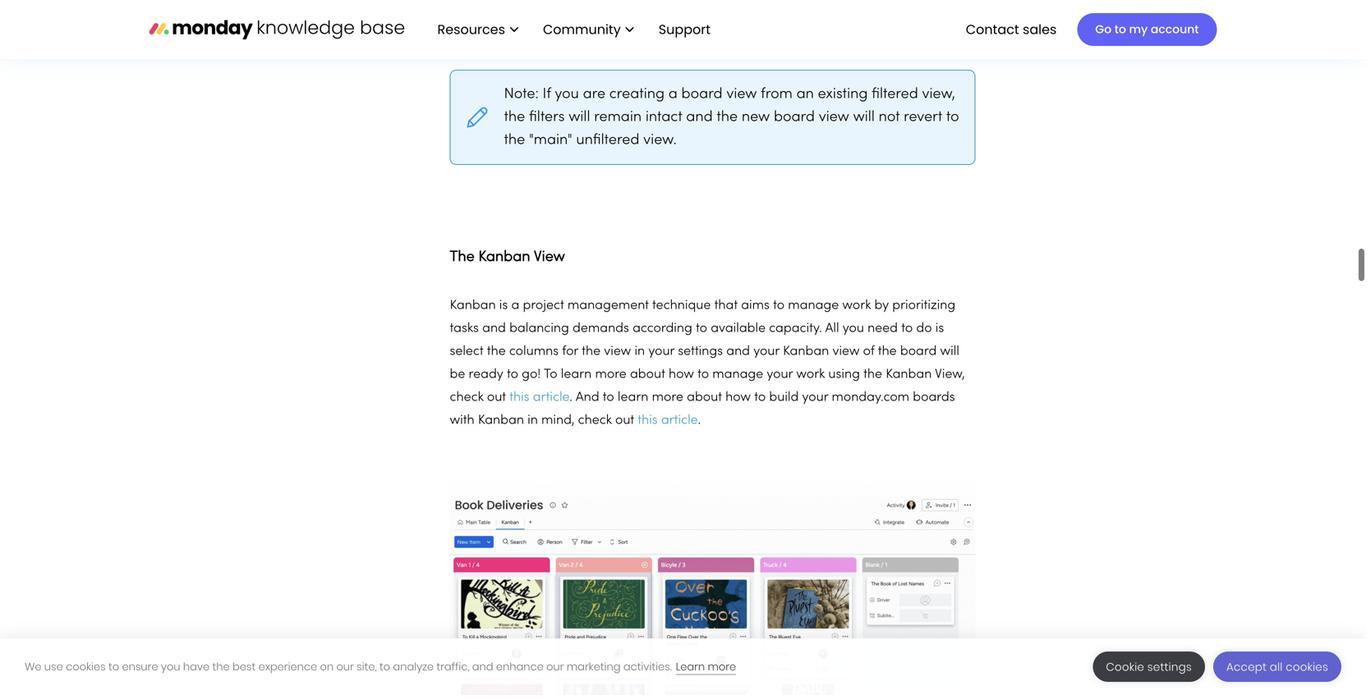 Task type: describe. For each thing, give the bounding box(es) containing it.
check inside . and to learn more about how to build your monday.com boards with kanban in mind, check out
[[578, 415, 612, 427]]

accept all cookies
[[1227, 660, 1329, 675]]

by
[[875, 300, 889, 312]]

your down "available"
[[754, 346, 780, 358]]

view,
[[922, 88, 955, 102]]

work inside kanban is a project management technique that aims to manage work by prioritizing tasks and balancing demands according to available capacity.
[[842, 300, 871, 312]]

more inside . and to learn more about how to build your monday.com boards with kanban in mind, check out
[[652, 392, 684, 404]]

the right 'for'
[[582, 346, 601, 358]]

tasks
[[450, 323, 479, 335]]

the down note:
[[504, 111, 525, 125]]

activities.
[[623, 660, 672, 675]]

cookies for all
[[1286, 660, 1329, 675]]

build
[[769, 392, 799, 404]]

filtered
[[872, 88, 918, 102]]

this article
[[510, 392, 570, 404]]

learn inside all you need to do is select the columns for the view in your settings and your kanban view of the board will be ready to go! to learn more about how to manage your work using the kanban view, check out
[[561, 369, 592, 381]]

learn inside . and to learn more about how to build your monday.com boards with kanban in mind, check out
[[618, 392, 649, 404]]

do
[[916, 323, 932, 335]]

and
[[576, 392, 599, 404]]

kanban inside . and to learn more about how to build your monday.com boards with kanban in mind, check out
[[478, 415, 524, 427]]

all you need to do is select the columns for the view in your settings and your kanban view of the board will be ready to go! to learn more about how to manage your work using the kanban view, check out
[[450, 323, 965, 404]]

manage inside kanban is a project management technique that aims to manage work by prioritizing tasks and balancing demands according to available capacity.
[[788, 300, 839, 312]]

f
[[547, 88, 551, 102]]

accept all cookies button
[[1213, 652, 1342, 683]]

according
[[633, 323, 692, 335]]

article for this article
[[533, 392, 570, 404]]

this for this article
[[510, 392, 530, 404]]

available
[[711, 323, 766, 335]]

. and to learn more about how to build your monday.com boards with kanban in mind, check out
[[450, 392, 955, 427]]

settings inside all you need to do is select the columns for the view in your settings and your kanban view of the board will be ready to go! to learn more about how to manage your work using the kanban view, check out
[[678, 346, 723, 358]]

you for all
[[843, 323, 864, 335]]

kanban up boards at bottom
[[886, 369, 932, 381]]

the kanban view
[[450, 251, 565, 265]]

view left of
[[833, 346, 860, 358]]

more inside all you need to do is select the columns for the view in your settings and your kanban view of the board will be ready to go! to learn more about how to manage your work using the kanban view, check out
[[595, 369, 627, 381]]

ensure
[[122, 660, 158, 675]]

and inside the f you are creating a board view from an existing filtered view, the filters will remain intact and the new board view will not revert to the "main" unfiltered view.
[[686, 111, 713, 125]]

project
[[523, 300, 564, 312]]

is inside all you need to do is select the columns for the view in your settings and your kanban view of the board will be ready to go! to learn more about how to manage your work using the kanban view, check out
[[936, 323, 944, 335]]

an
[[797, 88, 814, 102]]

are
[[583, 88, 606, 102]]

experience
[[258, 660, 317, 675]]

monday.com
[[832, 392, 910, 404]]

need
[[868, 323, 898, 335]]

view
[[534, 251, 565, 265]]

i
[[543, 88, 547, 102]]

cookie settings button
[[1093, 652, 1205, 683]]

out inside all you need to do is select the columns for the view in your settings and your kanban view of the board will be ready to go! to learn more about how to manage your work using the kanban view, check out
[[487, 392, 506, 404]]

you for f
[[555, 88, 579, 102]]

manage inside all you need to do is select the columns for the view in your settings and your kanban view of the board will be ready to go! to learn more about how to manage your work using the kanban view, check out
[[713, 369, 763, 381]]

using
[[829, 369, 860, 381]]

to left "ensure"
[[108, 660, 119, 675]]

demands
[[573, 323, 629, 335]]

main element
[[421, 0, 1217, 59]]

my
[[1129, 21, 1148, 37]]

remain
[[594, 111, 642, 125]]

check inside all you need to do is select the columns for the view in your settings and your kanban view of the board will be ready to go! to learn more about how to manage your work using the kanban view, check out
[[450, 392, 484, 404]]

we
[[25, 660, 42, 675]]

work inside all you need to do is select the columns for the view in your settings and your kanban view of the board will be ready to go! to learn more about how to manage your work using the kanban view, check out
[[796, 369, 825, 381]]

prioritizing
[[892, 300, 956, 312]]

the left 'new'
[[717, 111, 738, 125]]

all
[[825, 323, 839, 335]]

accept
[[1227, 660, 1267, 675]]

select
[[450, 346, 484, 358]]

view.
[[643, 134, 677, 148]]

intact
[[646, 111, 682, 125]]

will for are
[[853, 111, 875, 125]]

creating
[[609, 88, 665, 102]]

how inside . and to learn more about how to build your monday.com boards with kanban in mind, check out
[[726, 392, 751, 404]]

this article .
[[638, 415, 701, 427]]

ready
[[469, 369, 503, 381]]

contact
[[966, 20, 1019, 38]]

the left "main"
[[504, 134, 525, 148]]

in inside . and to learn more about how to build your monday.com boards with kanban in mind, check out
[[528, 415, 538, 427]]

boards
[[913, 392, 955, 404]]

board inside all you need to do is select the columns for the view in your settings and your kanban view of the board will be ready to go! to learn more about how to manage your work using the kanban view, check out
[[900, 346, 937, 358]]

we use cookies to ensure you have the best experience on our site, to analyze traffic, and enhance our marketing activities. learn more
[[25, 660, 736, 675]]

to
[[544, 369, 558, 381]]

kanban image
[[450, 482, 976, 696]]

management
[[568, 300, 649, 312]]

have
[[183, 660, 210, 675]]

. inside . and to learn more about how to build your monday.com boards with kanban in mind, check out
[[570, 392, 573, 404]]

the right of
[[878, 346, 897, 358]]

this for this article .
[[638, 415, 658, 427]]

kanban right the
[[479, 251, 530, 265]]

learn more link
[[676, 660, 736, 676]]

on
[[320, 660, 334, 675]]

balancing
[[509, 323, 569, 335]]

1 our from the left
[[336, 660, 354, 675]]

cookie settings
[[1106, 660, 1192, 675]]

from
[[761, 88, 793, 102]]

will for need
[[940, 346, 960, 358]]

to left go!
[[507, 369, 518, 381]]

a inside kanban is a project management technique that aims to manage work by prioritizing tasks and balancing demands according to available capacity.
[[511, 300, 519, 312]]

capacity.
[[769, 323, 822, 335]]

note:
[[504, 88, 539, 102]]

view down demands
[[604, 346, 631, 358]]

to right aims
[[773, 300, 785, 312]]

of
[[863, 346, 875, 358]]

that
[[714, 300, 738, 312]]

article for this article .
[[661, 415, 698, 427]]

support
[[659, 20, 711, 38]]

kanban is a project management technique that aims to manage work by prioritizing tasks and balancing demands according to available capacity.
[[450, 300, 956, 335]]

go to my account
[[1096, 21, 1199, 37]]

out inside . and to learn more about how to build your monday.com boards with kanban in mind, check out
[[615, 415, 634, 427]]

your up build
[[767, 369, 793, 381]]

go to my account link
[[1077, 13, 1217, 46]]



Task type: locate. For each thing, give the bounding box(es) containing it.
1 vertical spatial how
[[726, 392, 751, 404]]

out left this article .
[[615, 415, 634, 427]]

1 vertical spatial .
[[698, 415, 701, 427]]

1 horizontal spatial this article link
[[638, 415, 698, 427]]

learn up this article .
[[618, 392, 649, 404]]

1 horizontal spatial more
[[652, 392, 684, 404]]

0 horizontal spatial learn
[[561, 369, 592, 381]]

0 vertical spatial check
[[450, 392, 484, 404]]

1 vertical spatial out
[[615, 415, 634, 427]]

1 vertical spatial check
[[578, 415, 612, 427]]

community link
[[535, 15, 642, 44]]

0 vertical spatial how
[[669, 369, 694, 381]]

0 horizontal spatial in
[[528, 415, 538, 427]]

settings inside button
[[1148, 660, 1192, 675]]

0 horizontal spatial manage
[[713, 369, 763, 381]]

more up this article .
[[652, 392, 684, 404]]

contact sales
[[966, 20, 1057, 38]]

view up 'new'
[[727, 88, 757, 102]]

0 vertical spatial you
[[555, 88, 579, 102]]

view down existing
[[819, 111, 849, 125]]

not
[[879, 111, 900, 125]]

settings down kanban is a project management technique that aims to manage work by prioritizing tasks and balancing demands according to available capacity.
[[678, 346, 723, 358]]

2 vertical spatial you
[[161, 660, 180, 675]]

our
[[336, 660, 354, 675], [547, 660, 564, 675]]

list
[[421, 0, 724, 59]]

0 vertical spatial in
[[635, 346, 645, 358]]

and right intact at left
[[686, 111, 713, 125]]

board up intact at left
[[682, 88, 723, 102]]

0 vertical spatial manage
[[788, 300, 839, 312]]

about down the according
[[630, 369, 665, 381]]

2 horizontal spatial will
[[940, 346, 960, 358]]

will up view,
[[940, 346, 960, 358]]

1 vertical spatial this
[[638, 415, 658, 427]]

and inside all you need to do is select the columns for the view in your settings and your kanban view of the board will be ready to go! to learn more about how to manage your work using the kanban view, check out
[[727, 346, 750, 358]]

0 horizontal spatial work
[[796, 369, 825, 381]]

cookies
[[66, 660, 106, 675], [1286, 660, 1329, 675]]

resources link
[[429, 15, 527, 44]]

board down an
[[774, 111, 815, 125]]

2 cookies from the left
[[1286, 660, 1329, 675]]

account
[[1151, 21, 1199, 37]]

a inside the f you are creating a board view from an existing filtered view, the filters will remain intact and the new board view will not revert to the "main" unfiltered view.
[[669, 88, 678, 102]]

analyze
[[393, 660, 434, 675]]

0 horizontal spatial this article link
[[510, 392, 570, 404]]

learn down 'for'
[[561, 369, 592, 381]]

f you are creating a board view from an existing filtered view, the filters will remain intact and the new board view will not revert to the "main" unfiltered view.
[[504, 88, 959, 148]]

the left best
[[212, 660, 230, 675]]

0 horizontal spatial more
[[595, 369, 627, 381]]

1 vertical spatial more
[[652, 392, 684, 404]]

the up ready
[[487, 346, 506, 358]]

view
[[727, 88, 757, 102], [819, 111, 849, 125], [604, 346, 631, 358], [833, 346, 860, 358]]

0 vertical spatial .
[[570, 392, 573, 404]]

go
[[1096, 21, 1112, 37]]

about inside all you need to do is select the columns for the view in your settings and your kanban view of the board will be ready to go! to learn more about how to manage your work using the kanban view, check out
[[630, 369, 665, 381]]

resources
[[438, 20, 505, 38]]

you right 'all'
[[843, 323, 864, 335]]

cookies inside button
[[1286, 660, 1329, 675]]

enhance
[[496, 660, 544, 675]]

0 horizontal spatial .
[[570, 392, 573, 404]]

is right do
[[936, 323, 944, 335]]

1 vertical spatial manage
[[713, 369, 763, 381]]

will down are on the left of page
[[569, 111, 590, 125]]

you left the 'have'
[[161, 660, 180, 675]]

work left using
[[796, 369, 825, 381]]

1 vertical spatial is
[[936, 323, 944, 335]]

2 vertical spatial more
[[708, 660, 736, 675]]

the kanban view link
[[450, 242, 565, 268]]

1 horizontal spatial is
[[936, 323, 944, 335]]

your inside . and to learn more about how to build your monday.com boards with kanban in mind, check out
[[802, 392, 828, 404]]

. down all you need to do is select the columns for the view in your settings and your kanban view of the board will be ready to go! to learn more about how to manage your work using the kanban view, check out
[[698, 415, 701, 427]]

dialog
[[0, 639, 1366, 696]]

0 horizontal spatial board
[[682, 88, 723, 102]]

0 vertical spatial this article link
[[510, 392, 570, 404]]

1 horizontal spatial article
[[661, 415, 698, 427]]

kanban
[[479, 251, 530, 265], [450, 300, 496, 312], [783, 346, 829, 358], [886, 369, 932, 381], [478, 415, 524, 427]]

1 horizontal spatial work
[[842, 300, 871, 312]]

in inside all you need to do is select the columns for the view in your settings and your kanban view of the board will be ready to go! to learn more about how to manage your work using the kanban view, check out
[[635, 346, 645, 358]]

use
[[44, 660, 63, 675]]

out
[[487, 392, 506, 404], [615, 415, 634, 427]]

this
[[510, 392, 530, 404], [638, 415, 658, 427]]

0 vertical spatial out
[[487, 392, 506, 404]]

0 horizontal spatial check
[[450, 392, 484, 404]]

0 horizontal spatial how
[[669, 369, 694, 381]]

work left by
[[842, 300, 871, 312]]

1 vertical spatial in
[[528, 415, 538, 427]]

support link
[[651, 15, 724, 44], [659, 20, 716, 38]]

aims
[[741, 300, 770, 312]]

and down "available"
[[727, 346, 750, 358]]

will left the not
[[853, 111, 875, 125]]

unfiltered
[[576, 134, 640, 148]]

0 horizontal spatial is
[[499, 300, 508, 312]]

all
[[1270, 660, 1283, 675]]

our right enhance
[[547, 660, 564, 675]]

sales
[[1023, 20, 1057, 38]]

and right tasks
[[482, 323, 506, 335]]

1 horizontal spatial in
[[635, 346, 645, 358]]

cookies right all
[[1286, 660, 1329, 675]]

check up with
[[450, 392, 484, 404]]

marketing
[[567, 660, 621, 675]]

0 vertical spatial about
[[630, 369, 665, 381]]

manage up capacity.
[[788, 300, 839, 312]]

board
[[682, 88, 723, 102], [774, 111, 815, 125], [900, 346, 937, 358]]

1 vertical spatial learn
[[618, 392, 649, 404]]

with
[[450, 415, 475, 427]]

2 horizontal spatial more
[[708, 660, 736, 675]]

how left build
[[726, 392, 751, 404]]

0 horizontal spatial you
[[161, 660, 180, 675]]

site,
[[357, 660, 377, 675]]

your
[[649, 346, 675, 358], [754, 346, 780, 358], [767, 369, 793, 381], [802, 392, 828, 404]]

1 vertical spatial work
[[796, 369, 825, 381]]

you right the f
[[555, 88, 579, 102]]

traffic,
[[437, 660, 469, 675]]

article down all you need to do is select the columns for the view in your settings and your kanban view of the board will be ready to go! to learn more about how to manage your work using the kanban view, check out
[[661, 415, 698, 427]]

1 horizontal spatial learn
[[618, 392, 649, 404]]

0 vertical spatial board
[[682, 88, 723, 102]]

1 horizontal spatial out
[[615, 415, 634, 427]]

0 vertical spatial learn
[[561, 369, 592, 381]]

out down ready
[[487, 392, 506, 404]]

1 vertical spatial board
[[774, 111, 815, 125]]

to right and
[[603, 392, 614, 404]]

and inside kanban is a project management technique that aims to manage work by prioritizing tasks and balancing demands according to available capacity.
[[482, 323, 506, 335]]

0 horizontal spatial our
[[336, 660, 354, 675]]

1 horizontal spatial a
[[669, 88, 678, 102]]

work
[[842, 300, 871, 312], [796, 369, 825, 381]]

1 horizontal spatial about
[[687, 392, 722, 404]]

you inside all you need to do is select the columns for the view in your settings and your kanban view of the board will be ready to go! to learn more about how to manage your work using the kanban view, check out
[[843, 323, 864, 335]]

a left project
[[511, 300, 519, 312]]

will inside all you need to do is select the columns for the view in your settings and your kanban view of the board will be ready to go! to learn more about how to manage your work using the kanban view, check out
[[940, 346, 960, 358]]

0 vertical spatial article
[[533, 392, 570, 404]]

how
[[669, 369, 694, 381], [726, 392, 751, 404]]

best
[[233, 660, 256, 675]]

you inside dialog
[[161, 660, 180, 675]]

0 vertical spatial a
[[669, 88, 678, 102]]

and
[[686, 111, 713, 125], [482, 323, 506, 335], [727, 346, 750, 358], [472, 660, 493, 675]]

filters
[[529, 111, 565, 125]]

settings
[[678, 346, 723, 358], [1148, 660, 1192, 675]]

more right learn on the bottom
[[708, 660, 736, 675]]

revert
[[904, 111, 943, 125]]

this article link
[[510, 392, 570, 404], [638, 415, 698, 427]]

more
[[595, 369, 627, 381], [652, 392, 684, 404], [708, 660, 736, 675]]

0 horizontal spatial a
[[511, 300, 519, 312]]

1 vertical spatial this article link
[[638, 415, 698, 427]]

0 horizontal spatial about
[[630, 369, 665, 381]]

0 vertical spatial more
[[595, 369, 627, 381]]

to up . and to learn more about how to build your monday.com boards with kanban in mind, check out
[[698, 369, 709, 381]]

to inside the f you are creating a board view from an existing filtered view, the filters will remain intact and the new board view will not revert to the "main" unfiltered view.
[[946, 111, 959, 125]]

this article link down go!
[[510, 392, 570, 404]]

manage down "available"
[[713, 369, 763, 381]]

0 vertical spatial is
[[499, 300, 508, 312]]

mind,
[[541, 415, 575, 427]]

0 horizontal spatial settings
[[678, 346, 723, 358]]

to right go
[[1115, 21, 1126, 37]]

0 horizontal spatial this
[[510, 392, 530, 404]]

technique
[[652, 300, 711, 312]]

existing
[[818, 88, 868, 102]]

1 horizontal spatial will
[[853, 111, 875, 125]]

about inside . and to learn more about how to build your monday.com boards with kanban in mind, check out
[[687, 392, 722, 404]]

to
[[1115, 21, 1126, 37], [946, 111, 959, 125], [773, 300, 785, 312], [696, 323, 707, 335], [901, 323, 913, 335], [507, 369, 518, 381], [698, 369, 709, 381], [603, 392, 614, 404], [754, 392, 766, 404], [108, 660, 119, 675], [380, 660, 390, 675]]

0 vertical spatial settings
[[678, 346, 723, 358]]

1 horizontal spatial cookies
[[1286, 660, 1329, 675]]

view,
[[935, 369, 965, 381]]

how up . and to learn more about how to build your monday.com boards with kanban in mind, check out
[[669, 369, 694, 381]]

for
[[562, 346, 578, 358]]

1 horizontal spatial settings
[[1148, 660, 1192, 675]]

0 horizontal spatial cookies
[[66, 660, 106, 675]]

1 horizontal spatial .
[[698, 415, 701, 427]]

is
[[499, 300, 508, 312], [936, 323, 944, 335]]

the
[[504, 111, 525, 125], [717, 111, 738, 125], [504, 134, 525, 148], [487, 346, 506, 358], [582, 346, 601, 358], [878, 346, 897, 358], [864, 369, 882, 381], [212, 660, 230, 675]]

to down technique
[[696, 323, 707, 335]]

learn
[[561, 369, 592, 381], [618, 392, 649, 404]]

.
[[570, 392, 573, 404], [698, 415, 701, 427]]

1 vertical spatial settings
[[1148, 660, 1192, 675]]

to inside go to my account link
[[1115, 21, 1126, 37]]

is inside kanban is a project management technique that aims to manage work by prioritizing tasks and balancing demands according to available capacity.
[[499, 300, 508, 312]]

manage
[[788, 300, 839, 312], [713, 369, 763, 381]]

kanban right with
[[478, 415, 524, 427]]

the inside dialog
[[212, 660, 230, 675]]

to down view,
[[946, 111, 959, 125]]

this article link down all you need to do is select the columns for the view in your settings and your kanban view of the board will be ready to go! to learn more about how to manage your work using the kanban view, check out
[[638, 415, 698, 427]]

to right site,
[[380, 660, 390, 675]]

cookies right use
[[66, 660, 106, 675]]

to left do
[[901, 323, 913, 335]]

go!
[[522, 369, 541, 381]]

check down and
[[578, 415, 612, 427]]

a up intact at left
[[669, 88, 678, 102]]

1 horizontal spatial check
[[578, 415, 612, 427]]

settings right cookie
[[1148, 660, 1192, 675]]

dialog containing cookie settings
[[0, 639, 1366, 696]]

note: i
[[504, 88, 547, 102]]

"main"
[[529, 134, 572, 148]]

new
[[742, 111, 770, 125]]

article down the to
[[533, 392, 570, 404]]

1 vertical spatial article
[[661, 415, 698, 427]]

0 horizontal spatial article
[[533, 392, 570, 404]]

and inside dialog
[[472, 660, 493, 675]]

in down the according
[[635, 346, 645, 358]]

contact sales link
[[958, 15, 1065, 44]]

1 cookies from the left
[[66, 660, 106, 675]]

will
[[569, 111, 590, 125], [853, 111, 875, 125], [940, 346, 960, 358]]

1 horizontal spatial manage
[[788, 300, 839, 312]]

1 horizontal spatial this
[[638, 415, 658, 427]]

a
[[669, 88, 678, 102], [511, 300, 519, 312]]

columns
[[509, 346, 559, 358]]

is left project
[[499, 300, 508, 312]]

how inside all you need to do is select the columns for the view in your settings and your kanban view of the board will be ready to go! to learn more about how to manage your work using the kanban view, check out
[[669, 369, 694, 381]]

0 horizontal spatial out
[[487, 392, 506, 404]]

0 vertical spatial work
[[842, 300, 871, 312]]

be
[[450, 369, 465, 381]]

0 vertical spatial this
[[510, 392, 530, 404]]

1 horizontal spatial board
[[774, 111, 815, 125]]

0 horizontal spatial will
[[569, 111, 590, 125]]

about
[[630, 369, 665, 381], [687, 392, 722, 404]]

2 horizontal spatial you
[[843, 323, 864, 335]]

2 vertical spatial board
[[900, 346, 937, 358]]

about up this article .
[[687, 392, 722, 404]]

. left and
[[570, 392, 573, 404]]

you inside the f you are creating a board view from an existing filtered view, the filters will remain intact and the new board view will not revert to the "main" unfiltered view.
[[555, 88, 579, 102]]

community
[[543, 20, 621, 38]]

1 vertical spatial a
[[511, 300, 519, 312]]

our right on
[[336, 660, 354, 675]]

monday.com logo image
[[149, 12, 405, 46]]

1 horizontal spatial how
[[726, 392, 751, 404]]

1 vertical spatial about
[[687, 392, 722, 404]]

2 our from the left
[[547, 660, 564, 675]]

1 horizontal spatial our
[[547, 660, 564, 675]]

kanban up tasks
[[450, 300, 496, 312]]

2 horizontal spatial board
[[900, 346, 937, 358]]

your down the according
[[649, 346, 675, 358]]

learn
[[676, 660, 705, 675]]

board down do
[[900, 346, 937, 358]]

list containing resources
[[421, 0, 724, 59]]

cookie
[[1106, 660, 1145, 675]]

kanban inside kanban is a project management technique that aims to manage work by prioritizing tasks and balancing demands according to available capacity.
[[450, 300, 496, 312]]

and right traffic,
[[472, 660, 493, 675]]

1 horizontal spatial you
[[555, 88, 579, 102]]

your right build
[[802, 392, 828, 404]]

in down 'this article'
[[528, 415, 538, 427]]

kanban down capacity.
[[783, 346, 829, 358]]

the
[[450, 251, 475, 265]]

more up and
[[595, 369, 627, 381]]

1 vertical spatial you
[[843, 323, 864, 335]]

the up monday.com
[[864, 369, 882, 381]]

to left build
[[754, 392, 766, 404]]

cookies for use
[[66, 660, 106, 675]]



Task type: vqa. For each thing, say whether or not it's contained in the screenshot.
the 'type' in the In case you choose not to provision the user type attribute, you can remove it from the attribute mapping by following the steps below:
no



